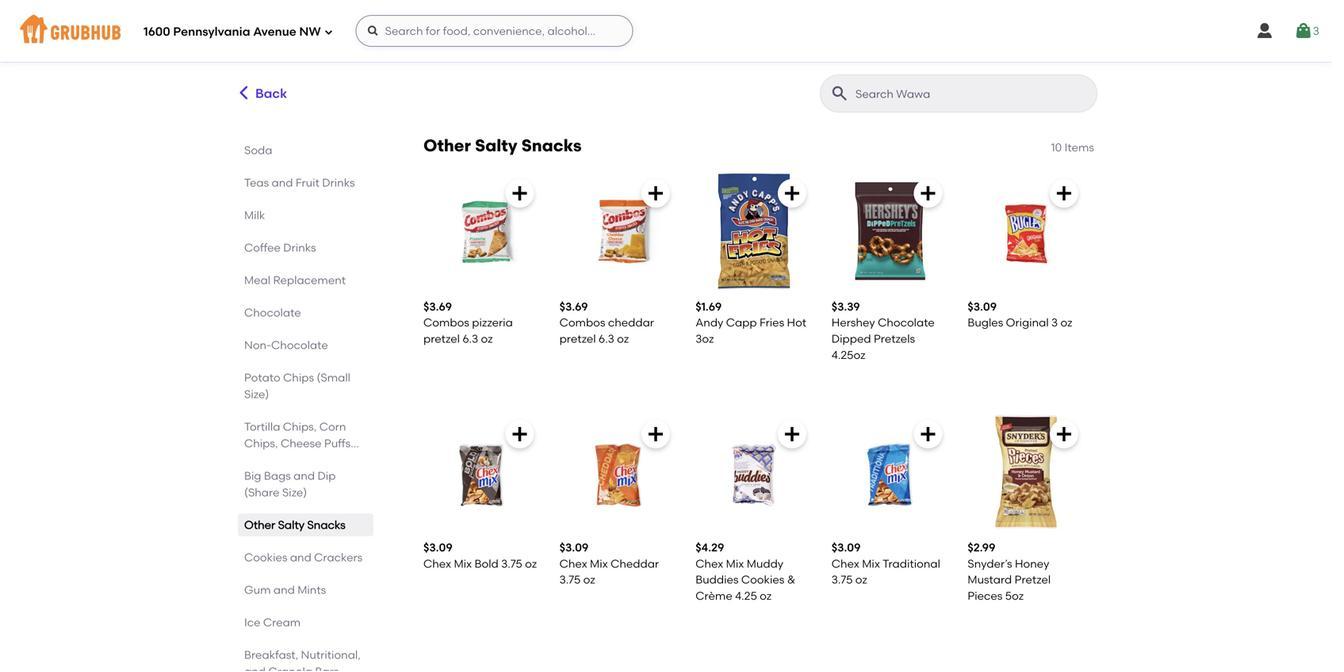 Task type: describe. For each thing, give the bounding box(es) containing it.
original
[[1006, 316, 1049, 330]]

gum and mints tab
[[244, 582, 367, 599]]

svg image for $2.99 snyder's honey mustard pretzel pieces 5oz
[[1055, 425, 1074, 444]]

chips
[[283, 371, 314, 385]]

combos cheddar pretzel 6.3 oz image
[[560, 173, 677, 290]]

bold
[[475, 557, 499, 571]]

caret left icon image
[[236, 85, 252, 101]]

chocolate up chips
[[271, 339, 328, 352]]

other inside tab
[[244, 519, 275, 532]]

breakfast, nutritional, and granola bars
[[244, 649, 361, 672]]

1600 pennsylvania avenue nw
[[144, 25, 321, 39]]

$3.09 for $3.09 chex mix bold 3.75 oz
[[424, 541, 453, 555]]

fruit
[[296, 176, 320, 190]]

bugles original 3 oz image
[[968, 173, 1085, 290]]

coffee
[[244, 241, 281, 255]]

pretzel
[[1015, 574, 1051, 587]]

main navigation navigation
[[0, 0, 1333, 62]]

cookies and crackers tab
[[244, 550, 367, 566]]

$1.69
[[696, 300, 722, 314]]

&
[[787, 574, 796, 587]]

svg image for $3.09 chex mix traditional 3.75 oz
[[919, 425, 938, 444]]

pretzels
[[874, 332, 915, 346]]

and inside breakfast, nutritional, and granola bars
[[244, 665, 266, 672]]

cookies inside the $4.29 chex mix muddy buddies cookies & crème 4.25 oz
[[742, 574, 785, 587]]

10
[[1051, 141, 1062, 154]]

$3.09 chex mix bold 3.75 oz
[[424, 541, 537, 571]]

$1.69 andy capp fries hot 3oz
[[696, 300, 807, 346]]

meal replacement
[[244, 274, 346, 287]]

soda tab
[[244, 142, 367, 159]]

teas
[[244, 176, 269, 190]]

3 inside button
[[1313, 24, 1320, 38]]

mix for muddy
[[726, 557, 744, 571]]

chex for chex mix traditional 3.75 oz
[[832, 557, 860, 571]]

$3.09 chex mix traditional 3.75 oz
[[832, 541, 941, 587]]

honey
[[1015, 557, 1050, 571]]

chex mix muddy buddies cookies & crème 4.25 oz image
[[696, 414, 813, 531]]

breakfast,
[[244, 649, 298, 662]]

potato chips (small size)
[[244, 371, 351, 401]]

$3.69 combos cheddar pretzel 6.3 oz
[[560, 300, 654, 346]]

crackers
[[314, 551, 363, 565]]

chex mix cheddar 3.75 oz image
[[560, 414, 677, 531]]

snyder's honey mustard pretzel pieces 5oz image
[[968, 414, 1085, 531]]

1 vertical spatial size)
[[281, 454, 306, 467]]

and for fruit
[[272, 176, 293, 190]]

svg image for $1.69 andy capp fries hot 3oz
[[783, 184, 802, 203]]

bags
[[264, 470, 291, 483]]

$4.29
[[696, 541, 724, 555]]

other salty snacks tab
[[244, 517, 367, 534]]

tortilla chips, corn chips, cheese puffs (small size) tab
[[244, 419, 367, 467]]

andy capp fries hot 3oz image
[[696, 173, 813, 290]]

other salty snacks inside tab
[[244, 519, 346, 532]]

(share
[[244, 486, 280, 500]]

$2.99 snyder's honey mustard pretzel pieces 5oz
[[968, 541, 1051, 603]]

non-
[[244, 339, 271, 352]]

dip
[[318, 470, 336, 483]]

chocolate tab
[[244, 305, 367, 321]]

crème
[[696, 590, 733, 603]]

$4.29 chex mix muddy buddies cookies & crème 4.25 oz
[[696, 541, 796, 603]]

traditional
[[883, 557, 941, 571]]

3.75 for $3.09 chex mix traditional 3.75 oz
[[832, 574, 853, 587]]

non-chocolate
[[244, 339, 328, 352]]

$3.09 bugles original 3 oz
[[968, 300, 1073, 330]]

potato
[[244, 371, 281, 385]]

size) inside potato chips (small size)
[[244, 388, 269, 401]]

chex mix traditional 3.75 oz image
[[832, 414, 949, 531]]

chocolate inside the $3.39 hershey chocolate dipped pretzels 4.25oz
[[878, 316, 935, 330]]

capp
[[726, 316, 757, 330]]

tortilla
[[244, 420, 280, 434]]

bars
[[315, 665, 339, 672]]

cookies and crackers
[[244, 551, 363, 565]]

cheese
[[281, 437, 322, 451]]

0 vertical spatial drinks
[[322, 176, 355, 190]]

pretzel for $3.69 combos cheddar pretzel 6.3 oz
[[560, 332, 596, 346]]

$3.69 for $3.69 combos cheddar pretzel 6.3 oz
[[560, 300, 588, 314]]

and inside tortilla chips, corn chips, cheese puffs (small size) big bags and dip (share size)
[[294, 470, 315, 483]]

0 vertical spatial snacks
[[522, 136, 582, 156]]

cookies inside "cookies and crackers" tab
[[244, 551, 288, 565]]

and for crackers
[[290, 551, 312, 565]]

5oz
[[1006, 590, 1024, 603]]

snyder's
[[968, 557, 1013, 571]]

(small inside tortilla chips, corn chips, cheese puffs (small size) big bags and dip (share size)
[[244, 454, 278, 467]]

oz for $3.09 chex mix cheddar 3.75 oz
[[583, 574, 595, 587]]

10 items
[[1051, 141, 1095, 154]]

svg image inside 3 button
[[1294, 21, 1313, 40]]

andy
[[696, 316, 724, 330]]

muddy
[[747, 557, 784, 571]]

oz for $3.09 chex mix traditional 3.75 oz
[[856, 574, 868, 587]]

cheddar
[[611, 557, 659, 571]]

nutritional,
[[301, 649, 361, 662]]

teas and fruit drinks
[[244, 176, 355, 190]]

fries
[[760, 316, 785, 330]]

chex for chex mix muddy buddies cookies & crème 4.25 oz
[[696, 557, 724, 571]]

avenue
[[253, 25, 296, 39]]

coffee drinks
[[244, 241, 316, 255]]

hershey chocolate dipped pretzels 4.25oz image
[[832, 173, 949, 290]]

pennsylvania
[[173, 25, 250, 39]]

soda
[[244, 144, 272, 157]]

chex mix bold 3.75 oz image
[[424, 414, 541, 531]]

svg image for $3.09 chex mix bold 3.75 oz
[[510, 425, 530, 444]]

1 horizontal spatial other
[[424, 136, 471, 156]]

1 horizontal spatial chips,
[[283, 420, 317, 434]]

0 horizontal spatial chips,
[[244, 437, 278, 451]]

potato chips (small size) tab
[[244, 370, 367, 403]]

svg image for $3.09 chex mix cheddar 3.75 oz
[[647, 425, 666, 444]]

$3.09 chex mix cheddar 3.75 oz
[[560, 541, 659, 587]]

gum and mints
[[244, 584, 326, 597]]

$3.39 hershey chocolate dipped pretzels 4.25oz
[[832, 300, 935, 362]]

coffee drinks tab
[[244, 240, 367, 256]]

dipped
[[832, 332, 871, 346]]

3 inside the $3.09 bugles original 3 oz
[[1052, 316, 1058, 330]]



Task type: locate. For each thing, give the bounding box(es) containing it.
drinks up 'meal replacement'
[[283, 241, 316, 255]]

1 vertical spatial snacks
[[307, 519, 346, 532]]

pretzel inside $3.69 combos pizzeria pretzel 6.3 oz
[[424, 332, 460, 346]]

$3.69 inside $3.69 combos cheddar pretzel 6.3 oz
[[560, 300, 588, 314]]

0 horizontal spatial (small
[[244, 454, 278, 467]]

1 horizontal spatial snacks
[[522, 136, 582, 156]]

$3.09
[[968, 300, 997, 314], [424, 541, 453, 555], [560, 541, 589, 555], [832, 541, 861, 555]]

1 horizontal spatial salty
[[475, 136, 518, 156]]

mix for cheddar
[[590, 557, 608, 571]]

1 mix from the left
[[454, 557, 472, 571]]

(small up big
[[244, 454, 278, 467]]

chips, down "tortilla"
[[244, 437, 278, 451]]

1 vertical spatial 3
[[1052, 316, 1058, 330]]

cheddar
[[608, 316, 654, 330]]

chex left traditional
[[832, 557, 860, 571]]

mix left the cheddar
[[590, 557, 608, 571]]

0 vertical spatial salty
[[475, 136, 518, 156]]

milk tab
[[244, 207, 367, 224]]

$3.69 combos pizzeria pretzel 6.3 oz
[[424, 300, 513, 346]]

back
[[255, 86, 287, 101]]

1 horizontal spatial 3
[[1313, 24, 1320, 38]]

6.3 inside $3.69 combos pizzeria pretzel 6.3 oz
[[463, 332, 478, 346]]

1 vertical spatial (small
[[244, 454, 278, 467]]

3.75 for $3.09 chex mix cheddar 3.75 oz
[[560, 574, 581, 587]]

pizzeria
[[472, 316, 513, 330]]

mix left traditional
[[862, 557, 880, 571]]

2 horizontal spatial 3.75
[[832, 574, 853, 587]]

non-chocolate tab
[[244, 337, 367, 354]]

combos left cheddar on the top of page
[[560, 316, 606, 330]]

chocolate up pretzels
[[878, 316, 935, 330]]

oz inside the $4.29 chex mix muddy buddies cookies & crème 4.25 oz
[[760, 590, 772, 603]]

chex inside the $4.29 chex mix muddy buddies cookies & crème 4.25 oz
[[696, 557, 724, 571]]

combos inside $3.69 combos pizzeria pretzel 6.3 oz
[[424, 316, 469, 330]]

1 vertical spatial salty
[[278, 519, 305, 532]]

oz inside $3.69 combos cheddar pretzel 6.3 oz
[[617, 332, 629, 346]]

replacement
[[273, 274, 346, 287]]

oz inside $3.09 chex mix bold 3.75 oz
[[525, 557, 537, 571]]

oz for $3.69 combos pizzeria pretzel 6.3 oz
[[481, 332, 493, 346]]

$3.09 inside the $3.09 bugles original 3 oz
[[968, 300, 997, 314]]

meal replacement tab
[[244, 272, 367, 289]]

other
[[424, 136, 471, 156], [244, 519, 275, 532]]

4 chex from the left
[[832, 557, 860, 571]]

size) down potato
[[244, 388, 269, 401]]

(small
[[317, 371, 351, 385], [244, 454, 278, 467]]

3.75 inside $3.09 chex mix bold 3.75 oz
[[501, 557, 523, 571]]

mustard
[[968, 574, 1012, 587]]

1 $3.69 from the left
[[424, 300, 452, 314]]

svg image
[[1256, 21, 1275, 40], [367, 25, 380, 37], [324, 27, 334, 37], [510, 184, 530, 203], [647, 184, 666, 203], [919, 184, 938, 203]]

Search for food, convenience, alcohol... search field
[[356, 15, 633, 47]]

chex inside $3.09 chex mix traditional 3.75 oz
[[832, 557, 860, 571]]

and right 'gum'
[[274, 584, 295, 597]]

chips,
[[283, 420, 317, 434], [244, 437, 278, 451]]

mix inside the $4.29 chex mix muddy buddies cookies & crème 4.25 oz
[[726, 557, 744, 571]]

$3.09 for $3.09 chex mix traditional 3.75 oz
[[832, 541, 861, 555]]

salty
[[475, 136, 518, 156], [278, 519, 305, 532]]

snacks
[[522, 136, 582, 156], [307, 519, 346, 532]]

1 horizontal spatial combos
[[560, 316, 606, 330]]

chex inside $3.09 chex mix cheddar 3.75 oz
[[560, 557, 588, 571]]

3.75 for $3.09 chex mix bold 3.75 oz
[[501, 557, 523, 571]]

0 vertical spatial chips,
[[283, 420, 317, 434]]

mix left bold
[[454, 557, 472, 571]]

big
[[244, 470, 261, 483]]

0 horizontal spatial snacks
[[307, 519, 346, 532]]

mints
[[298, 584, 326, 597]]

6.3 for pizzeria
[[463, 332, 478, 346]]

1 horizontal spatial (small
[[317, 371, 351, 385]]

0 horizontal spatial cookies
[[244, 551, 288, 565]]

mix inside $3.09 chex mix cheddar 3.75 oz
[[590, 557, 608, 571]]

gum
[[244, 584, 271, 597]]

1 6.3 from the left
[[463, 332, 478, 346]]

chex inside $3.09 chex mix bold 3.75 oz
[[424, 557, 451, 571]]

combos for combos pizzeria pretzel 6.3 oz
[[424, 316, 469, 330]]

0 vertical spatial size)
[[244, 388, 269, 401]]

svg image for $4.29 chex mix muddy buddies cookies & crème 4.25 oz
[[783, 425, 802, 444]]

0 horizontal spatial salty
[[278, 519, 305, 532]]

chex for chex mix bold 3.75 oz
[[424, 557, 451, 571]]

svg image for $3.09 bugles original 3 oz
[[1055, 184, 1074, 203]]

2 mix from the left
[[590, 557, 608, 571]]

Search Wawa search field
[[854, 86, 1092, 102]]

$3.39
[[832, 300, 860, 314]]

3 chex from the left
[[696, 557, 724, 571]]

back button
[[235, 75, 288, 113]]

milk
[[244, 209, 265, 222]]

mix for bold
[[454, 557, 472, 571]]

teas and fruit drinks tab
[[244, 175, 367, 191]]

pretzel
[[424, 332, 460, 346], [560, 332, 596, 346]]

mix inside $3.09 chex mix bold 3.75 oz
[[454, 557, 472, 571]]

and left dip
[[294, 470, 315, 483]]

ice
[[244, 616, 261, 630]]

corn
[[319, 420, 346, 434]]

2 $3.69 from the left
[[560, 300, 588, 314]]

and down the "breakfast,"
[[244, 665, 266, 672]]

1 pretzel from the left
[[424, 332, 460, 346]]

combos inside $3.69 combos cheddar pretzel 6.3 oz
[[560, 316, 606, 330]]

chocolate up "non-chocolate"
[[244, 306, 301, 320]]

oz inside $3.09 chex mix cheddar 3.75 oz
[[583, 574, 595, 587]]

0 horizontal spatial other salty snacks
[[244, 519, 346, 532]]

oz for $3.09 chex mix bold 3.75 oz
[[525, 557, 537, 571]]

0 vertical spatial cookies
[[244, 551, 288, 565]]

salty inside other salty snacks tab
[[278, 519, 305, 532]]

$3.69 for $3.69 combos pizzeria pretzel 6.3 oz
[[424, 300, 452, 314]]

oz
[[1061, 316, 1073, 330], [481, 332, 493, 346], [617, 332, 629, 346], [525, 557, 537, 571], [583, 574, 595, 587], [856, 574, 868, 587], [760, 590, 772, 603]]

6.3 inside $3.69 combos cheddar pretzel 6.3 oz
[[599, 332, 615, 346]]

chips, up cheese
[[283, 420, 317, 434]]

items
[[1065, 141, 1095, 154]]

0 vertical spatial other salty snacks
[[424, 136, 582, 156]]

magnifying glass icon image
[[830, 84, 850, 103]]

0 horizontal spatial pretzel
[[424, 332, 460, 346]]

(small inside potato chips (small size)
[[317, 371, 351, 385]]

bugles
[[968, 316, 1004, 330]]

1 vertical spatial drinks
[[283, 241, 316, 255]]

chex down $4.29
[[696, 557, 724, 571]]

cream
[[263, 616, 301, 630]]

3 button
[[1294, 17, 1320, 45]]

cookies down muddy
[[742, 574, 785, 587]]

combos left pizzeria
[[424, 316, 469, 330]]

nw
[[299, 25, 321, 39]]

snacks inside other salty snacks tab
[[307, 519, 346, 532]]

0 horizontal spatial 6.3
[[463, 332, 478, 346]]

pretzel inside $3.69 combos cheddar pretzel 6.3 oz
[[560, 332, 596, 346]]

$2.99
[[968, 541, 996, 555]]

1600
[[144, 25, 170, 39]]

6.3 down pizzeria
[[463, 332, 478, 346]]

1 vertical spatial chips,
[[244, 437, 278, 451]]

size)
[[244, 388, 269, 401], [281, 454, 306, 467], [282, 486, 307, 500]]

breakfast, nutritional, and granola bars tab
[[244, 647, 367, 672]]

pretzel for $3.69 combos pizzeria pretzel 6.3 oz
[[424, 332, 460, 346]]

1 horizontal spatial pretzel
[[560, 332, 596, 346]]

combos pizzeria pretzel 6.3 oz image
[[424, 173, 541, 290]]

3.75 inside $3.09 chex mix cheddar 3.75 oz
[[560, 574, 581, 587]]

chocolate
[[244, 306, 301, 320], [878, 316, 935, 330], [271, 339, 328, 352]]

combos
[[424, 316, 469, 330], [560, 316, 606, 330]]

and left fruit
[[272, 176, 293, 190]]

2 vertical spatial size)
[[282, 486, 307, 500]]

puffs
[[324, 437, 351, 451]]

3
[[1313, 24, 1320, 38], [1052, 316, 1058, 330]]

1 chex from the left
[[424, 557, 451, 571]]

and up gum and mints tab
[[290, 551, 312, 565]]

size) down bags
[[282, 486, 307, 500]]

size) down cheese
[[281, 454, 306, 467]]

$3.09 for $3.09 bugles original 3 oz
[[968, 300, 997, 314]]

1 vertical spatial other salty snacks
[[244, 519, 346, 532]]

chex left the cheddar
[[560, 557, 588, 571]]

(small right chips
[[317, 371, 351, 385]]

6.3 down cheddar on the top of page
[[599, 332, 615, 346]]

oz inside the $3.09 bugles original 3 oz
[[1061, 316, 1073, 330]]

0 horizontal spatial drinks
[[283, 241, 316, 255]]

and for mints
[[274, 584, 295, 597]]

buddies
[[696, 574, 739, 587]]

svg image
[[1294, 21, 1313, 40], [783, 184, 802, 203], [1055, 184, 1074, 203], [510, 425, 530, 444], [647, 425, 666, 444], [783, 425, 802, 444], [919, 425, 938, 444], [1055, 425, 1074, 444]]

4.25oz
[[832, 348, 866, 362]]

2 chex from the left
[[560, 557, 588, 571]]

tortilla chips, corn chips, cheese puffs (small size) big bags and dip (share size)
[[244, 420, 351, 500]]

$3.09 inside $3.09 chex mix cheddar 3.75 oz
[[560, 541, 589, 555]]

mix up buddies
[[726, 557, 744, 571]]

3 mix from the left
[[726, 557, 744, 571]]

4.25
[[735, 590, 757, 603]]

ice cream tab
[[244, 615, 367, 631]]

drinks right fruit
[[322, 176, 355, 190]]

$3.09 inside $3.09 chex mix traditional 3.75 oz
[[832, 541, 861, 555]]

1 horizontal spatial cookies
[[742, 574, 785, 587]]

oz inside $3.69 combos pizzeria pretzel 6.3 oz
[[481, 332, 493, 346]]

cookies
[[244, 551, 288, 565], [742, 574, 785, 587]]

other salty snacks
[[424, 136, 582, 156], [244, 519, 346, 532]]

6.3 for cheddar
[[599, 332, 615, 346]]

1 horizontal spatial 6.3
[[599, 332, 615, 346]]

drinks
[[322, 176, 355, 190], [283, 241, 316, 255]]

big bags and dip (share size) tab
[[244, 468, 367, 501]]

1 combos from the left
[[424, 316, 469, 330]]

0 horizontal spatial other
[[244, 519, 275, 532]]

oz inside $3.09 chex mix traditional 3.75 oz
[[856, 574, 868, 587]]

0 vertical spatial 3
[[1313, 24, 1320, 38]]

1 horizontal spatial 3.75
[[560, 574, 581, 587]]

6.3
[[463, 332, 478, 346], [599, 332, 615, 346]]

2 6.3 from the left
[[599, 332, 615, 346]]

pieces
[[968, 590, 1003, 603]]

mix
[[454, 557, 472, 571], [590, 557, 608, 571], [726, 557, 744, 571], [862, 557, 880, 571]]

hot
[[787, 316, 807, 330]]

$3.69 inside $3.69 combos pizzeria pretzel 6.3 oz
[[424, 300, 452, 314]]

meal
[[244, 274, 271, 287]]

and
[[272, 176, 293, 190], [294, 470, 315, 483], [290, 551, 312, 565], [274, 584, 295, 597], [244, 665, 266, 672]]

3oz
[[696, 332, 714, 346]]

0 vertical spatial other
[[424, 136, 471, 156]]

ice cream
[[244, 616, 301, 630]]

0 horizontal spatial $3.69
[[424, 300, 452, 314]]

1 vertical spatial cookies
[[742, 574, 785, 587]]

mix for traditional
[[862, 557, 880, 571]]

chex for chex mix cheddar 3.75 oz
[[560, 557, 588, 571]]

1 horizontal spatial $3.69
[[560, 300, 588, 314]]

combos for combos cheddar pretzel 6.3 oz
[[560, 316, 606, 330]]

$3.09 for $3.09 chex mix cheddar 3.75 oz
[[560, 541, 589, 555]]

2 combos from the left
[[560, 316, 606, 330]]

granola
[[268, 665, 313, 672]]

$3.09 inside $3.09 chex mix bold 3.75 oz
[[424, 541, 453, 555]]

1 vertical spatial other
[[244, 519, 275, 532]]

mix inside $3.09 chex mix traditional 3.75 oz
[[862, 557, 880, 571]]

0 horizontal spatial 3
[[1052, 316, 1058, 330]]

0 horizontal spatial combos
[[424, 316, 469, 330]]

3.75
[[501, 557, 523, 571], [560, 574, 581, 587], [832, 574, 853, 587]]

3.75 inside $3.09 chex mix traditional 3.75 oz
[[832, 574, 853, 587]]

0 horizontal spatial 3.75
[[501, 557, 523, 571]]

oz for $3.69 combos cheddar pretzel 6.3 oz
[[617, 332, 629, 346]]

4 mix from the left
[[862, 557, 880, 571]]

1 horizontal spatial drinks
[[322, 176, 355, 190]]

hershey
[[832, 316, 875, 330]]

2 pretzel from the left
[[560, 332, 596, 346]]

0 vertical spatial (small
[[317, 371, 351, 385]]

chex left bold
[[424, 557, 451, 571]]

1 horizontal spatial other salty snacks
[[424, 136, 582, 156]]

cookies up 'gum'
[[244, 551, 288, 565]]



Task type: vqa. For each thing, say whether or not it's contained in the screenshot.


